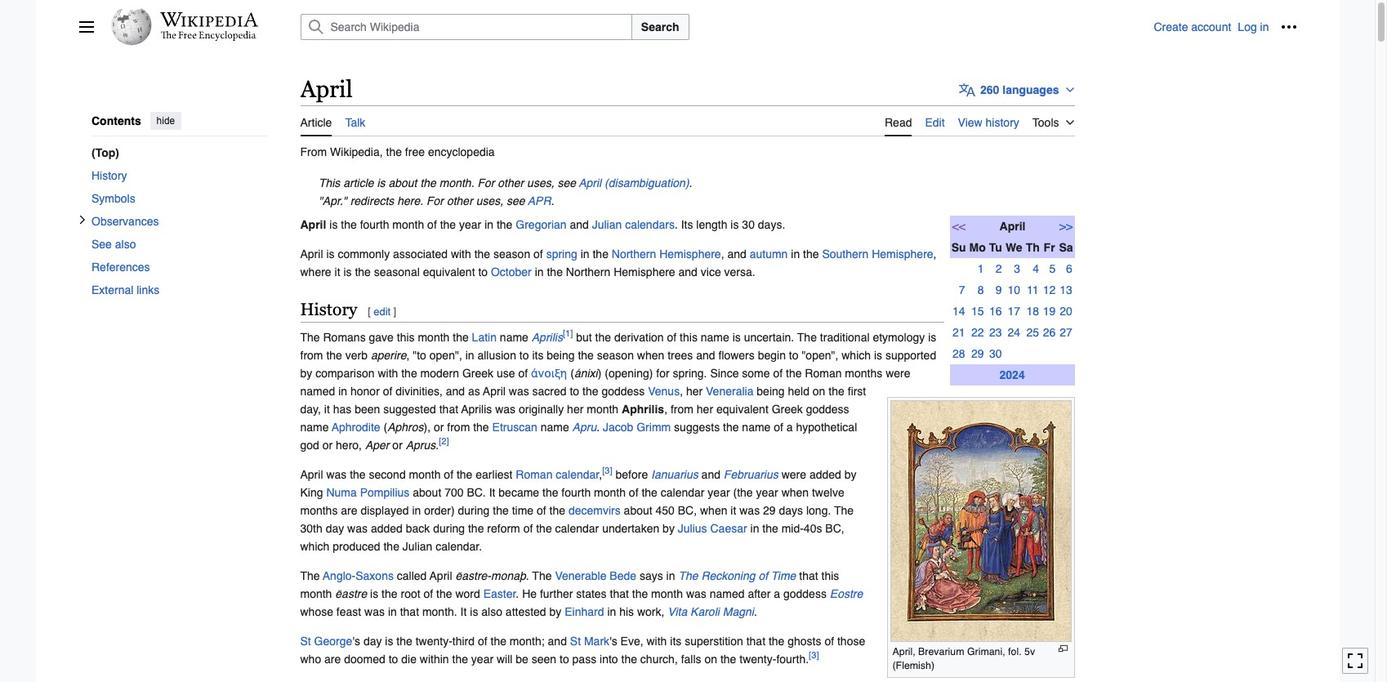 Task type: locate. For each thing, give the bounding box(es) containing it.
easter
[[483, 587, 516, 600]]

fr
[[1044, 241, 1055, 254]]

its inside 's eve, with its superstition that the ghosts of those who are doomed to die within the year will be seen to pass into the church, falls on the twenty-fourth.
[[670, 634, 682, 647]]

goddess
[[602, 384, 645, 397], [806, 402, 849, 415], [783, 587, 827, 600]]

1 horizontal spatial season
[[597, 348, 634, 362]]

month inside being held on the first day, it has been suggested that aprilis was originally her month
[[587, 402, 619, 415]]

for down encyclopedia
[[477, 176, 495, 189]]

1 vertical spatial about
[[413, 486, 441, 499]]

is up redirects
[[377, 176, 385, 189]]

0 vertical spatial on
[[813, 384, 825, 397]]

calendar for ,
[[556, 468, 599, 481]]

this inside but the derivation of this name is uncertain. the traditional etymology is from the verb
[[680, 330, 698, 344]]

were down supported
[[886, 366, 910, 379]]

0 vertical spatial fourth
[[360, 218, 389, 231]]

by inside about 450 bc, when it was 29 days long. the 30th day was added back during the reform of the calendar undertaken by
[[663, 522, 675, 535]]

eostre
[[830, 587, 863, 600]]

about up order)
[[413, 486, 441, 499]]

of right use
[[518, 366, 528, 379]]

2 vertical spatial it
[[731, 504, 736, 517]]

and inside , "to open", in allusion to its being the season when trees and flowers begin to "open", which is supported by comparison with the modern greek use of
[[696, 348, 715, 362]]

0 vertical spatial being
[[547, 348, 575, 362]]

goddess down "(opening)"
[[602, 384, 645, 397]]

( up aper on the left
[[384, 420, 387, 433]]

Search search field
[[281, 14, 1154, 40]]

[2] link
[[439, 435, 449, 447]]

on inside 's eve, with its superstition that the ghosts of those who are doomed to die within the year will be seen to pass into the church, falls on the twenty-fourth.
[[705, 652, 717, 665]]

0 vertical spatial added
[[809, 468, 841, 481]]

was down use
[[509, 384, 529, 397]]

equivalent down the veneralia link
[[716, 402, 769, 415]]

the down commonly
[[355, 265, 371, 278]]

were up 29 days
[[781, 468, 806, 481]]

1 horizontal spatial also
[[481, 605, 502, 618]]

aperire
[[371, 348, 406, 362]]

0 vertical spatial for
[[477, 176, 495, 189]]

20 link
[[1060, 304, 1072, 317]]

a inside suggests the name of a hypothetical god or hero,
[[787, 420, 793, 433]]

0 vertical spatial months
[[845, 366, 883, 379]]

άνοιξη ( ánixi
[[531, 366, 598, 379]]

into
[[600, 652, 618, 665]]

symbols link
[[91, 187, 268, 209]]

being held on the first day, it has been suggested that aprilis was originally her month
[[300, 384, 866, 415]]

8 link
[[971, 283, 984, 296]]

[3]
[[602, 465, 612, 476], [809, 649, 819, 661]]

earliest
[[476, 468, 513, 481]]

was down (the
[[740, 504, 760, 517]]

gave
[[369, 330, 394, 344]]

0 vertical spatial it
[[335, 265, 340, 278]]

aphrodite ( aphros ), or from the etruscan name apru . jacob grimm
[[332, 420, 671, 433]]

0 horizontal spatial history
[[91, 169, 127, 182]]

seen
[[532, 652, 556, 665]]

during
[[458, 504, 490, 517], [433, 522, 465, 535]]

1 horizontal spatial other
[[498, 176, 524, 189]]

jacob
[[603, 420, 633, 433]]

by inside were added by king
[[844, 468, 857, 481]]

1 vertical spatial northern
[[566, 265, 610, 278]]

0 vertical spatial were
[[886, 366, 910, 379]]

its down aprilis link
[[532, 348, 544, 362]]

being inside being held on the first day, it has been suggested that aprilis was originally her month
[[757, 384, 785, 397]]

by
[[300, 366, 312, 379], [844, 468, 857, 481], [663, 522, 675, 535], [549, 605, 562, 618]]

1 horizontal spatial which
[[842, 348, 871, 362]]

a left the hypothetical
[[787, 420, 793, 433]]

roman down "open",
[[805, 366, 842, 379]]

divinities,
[[396, 384, 443, 397]]

this
[[397, 330, 415, 344], [680, 330, 698, 344], [821, 569, 839, 582]]

1 horizontal spatial st
[[570, 634, 581, 647]]

and up spring
[[570, 218, 589, 231]]

was up numa
[[326, 468, 347, 481]]

9
[[996, 283, 1002, 296]]

the inside the romans gave this month the latin name aprilis [1]
[[300, 330, 320, 344]]

1 horizontal spatial greek
[[772, 402, 803, 415]]

also down observances
[[115, 237, 136, 250]]

(disambiguation)
[[605, 176, 689, 189]]

0 horizontal spatial with
[[378, 366, 398, 379]]

0 vertical spatial (
[[570, 366, 574, 379]]

1 horizontal spatial months
[[845, 366, 883, 379]]

calendar.
[[436, 540, 482, 553]]

aphrodite link
[[332, 420, 380, 433]]

, inside april was the second month of the earliest roman calendar , [3] before ianuarius and februarius
[[599, 468, 602, 481]]

search
[[641, 20, 679, 33]]

to right 'begin'
[[789, 348, 799, 362]]

1 vertical spatial other
[[447, 194, 473, 207]]

greek
[[462, 366, 493, 379], [772, 402, 803, 415]]

about for months
[[413, 486, 441, 499]]

by down 450 bc,
[[663, 522, 675, 535]]

0 vertical spatial during
[[458, 504, 490, 517]]

0 horizontal spatial it
[[460, 605, 467, 618]]

that down bede
[[610, 587, 629, 600]]

to left october
[[478, 265, 488, 278]]

april, brevarium grimani, fol. 5v (flemish)
[[892, 645, 1035, 671]]

is inside , "to open", in allusion to its being the season when trees and flowers begin to "open", which is supported by comparison with the modern greek use of
[[874, 348, 882, 362]]

in right log
[[1260, 20, 1269, 33]]

a
[[787, 420, 793, 433], [774, 587, 780, 600]]

seasonal
[[374, 265, 420, 278]]

it inside ēastre is the root of the word easter . he further states that the month was named after a goddess eostre whose feast was in that month. it is also attested by einhard in his work, vita karoli magni .
[[460, 605, 467, 618]]

it inside about 700 bc. it became the fourth month of the calendar year (the year when twelve months are displayed in order) during the time of the
[[489, 486, 495, 499]]

in right caesar
[[750, 522, 759, 535]]

his
[[619, 605, 634, 618]]

reform
[[487, 522, 520, 535]]

0 horizontal spatial [3]
[[602, 465, 612, 476]]

1 vertical spatial day
[[363, 634, 382, 647]]

twenty-
[[416, 634, 452, 647], [740, 652, 776, 665]]

hide button
[[150, 112, 181, 130]]

0 vertical spatial equivalent
[[423, 265, 475, 278]]

of inside ēastre is the root of the word easter . he further states that the month was named after a goddess eostre whose feast was in that month. it is also attested by einhard in his work, vita karoli magni .
[[424, 587, 433, 600]]

die
[[401, 652, 417, 665]]

1 vertical spatial history
[[300, 300, 357, 319]]

0 horizontal spatial greek
[[462, 366, 493, 379]]

26
[[1043, 326, 1056, 339]]

note
[[300, 174, 1075, 192], [300, 192, 1075, 210]]

calendar inside about 700 bc. it became the fourth month of the calendar year (the year when twelve months are displayed in order) during the time of the
[[661, 486, 705, 499]]

calendar up 450 bc,
[[661, 486, 705, 499]]

the inside , where it is the seasonal equivalent to
[[355, 265, 371, 278]]

of inside , "to open", in allusion to its being the season when trees and flowers begin to "open", which is supported by comparison with the modern greek use of
[[518, 366, 528, 379]]

april up article link
[[300, 76, 353, 102]]

from inside but the derivation of this name is uncertain. the traditional etymology is from the verb
[[300, 348, 323, 362]]

1 horizontal spatial twenty-
[[740, 652, 776, 665]]

month inside april was the second month of the earliest roman calendar , [3] before ianuarius and februarius
[[409, 468, 441, 481]]

free
[[405, 145, 425, 158]]

1 vertical spatial during
[[433, 522, 465, 535]]

1 horizontal spatial (
[[570, 366, 574, 379]]

of left the hypothetical
[[774, 420, 783, 433]]

roman calendar link
[[516, 468, 599, 481]]

, left ""to"
[[406, 348, 410, 362]]

>> link
[[1059, 219, 1073, 233]]

view history
[[958, 116, 1019, 129]]

name up allusion
[[500, 330, 528, 344]]

9 link
[[989, 283, 1002, 296]]

) (opening) for spring. since some of the roman months were named in honor of divinities, and as april was sacred to the goddess
[[300, 366, 910, 397]]

0 horizontal spatial from
[[300, 348, 323, 362]]

from up [2]
[[447, 420, 470, 433]]

history down (top)
[[91, 169, 127, 182]]

1 vertical spatial goddess
[[806, 402, 849, 415]]

links
[[136, 283, 159, 296]]

1 horizontal spatial its
[[670, 634, 682, 647]]

of right root at the bottom of the page
[[424, 587, 433, 600]]

grimani,
[[967, 645, 1005, 657]]

name down originally
[[541, 420, 569, 433]]

her down spring.
[[686, 384, 703, 397]]

1 vertical spatial were
[[781, 468, 806, 481]]

11
[[1027, 283, 1039, 296]]

roman inside april was the second month of the earliest roman calendar , [3] before ianuarius and februarius
[[516, 468, 553, 481]]

about up undertaken
[[624, 504, 652, 517]]

days.
[[758, 218, 785, 231]]

is up where
[[326, 247, 335, 260]]

of inside april was the second month of the earliest roman calendar , [3] before ianuarius and februarius
[[444, 468, 453, 481]]

is down the word at the bottom left
[[470, 605, 478, 618]]

reckoning
[[701, 569, 755, 582]]

that this month
[[300, 569, 839, 600]]

goddess inside , from her equivalent greek goddess name
[[806, 402, 849, 415]]

on down 'superstition' at the bottom of page
[[705, 652, 717, 665]]

the up will
[[491, 634, 506, 647]]

year left will
[[471, 652, 493, 665]]

hide
[[156, 115, 175, 126]]

in inside about 700 bc. it became the fourth month of the calendar year (the year when twelve months are displayed in order) during the time of the
[[412, 504, 421, 517]]

about up here.
[[388, 176, 417, 189]]

[2]
[[439, 435, 449, 447]]

12
[[1043, 283, 1056, 296]]

or inside suggests the name of a hypothetical god or hero,
[[322, 438, 333, 451]]

and right ianuarius "link"
[[701, 468, 720, 481]]

0 vertical spatial twenty-
[[416, 634, 452, 647]]

( for ánixi
[[570, 366, 574, 379]]

about inside about 700 bc. it became the fourth month of the calendar year (the year when twelve months are displayed in order) during the time of the
[[413, 486, 441, 499]]

1 vertical spatial added
[[371, 522, 403, 535]]

attested
[[506, 605, 546, 618]]

in inside personal tools navigation
[[1260, 20, 1269, 33]]

hemisphere down northern hemisphere link
[[614, 265, 675, 278]]

0 horizontal spatial also
[[115, 237, 136, 250]]

[3] link down ghosts
[[809, 649, 819, 661]]

second
[[369, 468, 406, 481]]

1 horizontal spatial from
[[447, 420, 470, 433]]

about inside about 450 bc, when it was 29 days long. the 30th day was added back during the reform of the calendar undertaken by
[[624, 504, 652, 517]]

0 vertical spatial [3] link
[[602, 465, 612, 476]]

equivalent down associated
[[423, 265, 475, 278]]

or
[[434, 420, 444, 433], [322, 438, 333, 451], [392, 438, 403, 451]]

1 vertical spatial being
[[757, 384, 785, 397]]

twenty- down 'superstition' at the bottom of page
[[740, 652, 776, 665]]

1 note from the top
[[300, 174, 1075, 192]]

0 horizontal spatial 30
[[742, 218, 755, 231]]

of up trees
[[667, 330, 677, 344]]

1 vertical spatial calendar
[[661, 486, 705, 499]]

1 horizontal spatial or
[[392, 438, 403, 451]]

contents
[[91, 114, 141, 127]]

the down twelve
[[834, 504, 854, 517]]

by inside , "to open", in allusion to its being the season when trees and flowers begin to "open", which is supported by comparison with the modern greek use of
[[300, 366, 312, 379]]

0 horizontal spatial being
[[547, 348, 575, 362]]

the down 'roman calendar' link
[[542, 486, 558, 499]]

aper
[[365, 438, 389, 451]]

calendar down "decemvirs"
[[555, 522, 599, 535]]

april up king
[[300, 468, 323, 481]]

tools
[[1032, 116, 1059, 129]]

(opening)
[[605, 366, 653, 379]]

with up church,
[[647, 634, 667, 647]]

twenty- inside 's eve, with its superstition that the ghosts of those who are doomed to die within the year will be seen to pass into the church, falls on the twenty-fourth.
[[740, 652, 776, 665]]

since
[[710, 366, 739, 379]]

1 horizontal spatial roman
[[805, 366, 842, 379]]

1 horizontal spatial uses,
[[527, 176, 554, 189]]

her inside being held on the first day, it has been suggested that aprilis was originally her month
[[567, 402, 584, 415]]

1 vertical spatial see
[[507, 194, 525, 207]]

produced
[[333, 540, 380, 553]]

the up '700 bc.'
[[457, 468, 473, 481]]

0 horizontal spatial [3] link
[[602, 465, 612, 476]]

1 vertical spatial equivalent
[[716, 402, 769, 415]]

for right here.
[[426, 194, 444, 207]]

which down traditional at right
[[842, 348, 871, 362]]

0 vertical spatial northern
[[612, 247, 656, 260]]

0 horizontal spatial a
[[774, 587, 780, 600]]

30 link
[[989, 347, 1002, 360]]

undertaken
[[602, 522, 659, 535]]

with inside , "to open", in allusion to its being the season when trees and flowers begin to "open", which is supported by comparison with the modern greek use of
[[378, 366, 398, 379]]

julius caesar
[[678, 522, 747, 535]]

1 horizontal spatial aprilis
[[532, 330, 563, 344]]

julian up april is commonly associated with the season of spring in the northern hemisphere , and autumn in the southern hemisphere
[[592, 218, 622, 231]]

her for venus
[[686, 384, 703, 397]]

about inside this article is about the month. for other uses, see april (disambiguation) . "apr." redirects here. for other uses, see apr .
[[388, 176, 417, 189]]

[1]
[[563, 327, 573, 339]]

named down reckoning
[[710, 587, 745, 600]]

1 horizontal spatial a
[[787, 420, 793, 433]]

1 horizontal spatial named
[[710, 587, 745, 600]]

from up suggests on the bottom of the page
[[671, 402, 694, 415]]

season inside , "to open", in allusion to its being the season when trees and flowers begin to "open", which is supported by comparison with the modern greek use of
[[597, 348, 634, 362]]

the up "open",
[[797, 330, 817, 344]]

suggests
[[674, 420, 720, 433]]

to inside , where it is the seasonal equivalent to
[[478, 265, 488, 278]]

's up doomed
[[352, 634, 360, 647]]

1 vertical spatial greek
[[772, 402, 803, 415]]

0 horizontal spatial roman
[[516, 468, 553, 481]]

mark
[[584, 634, 609, 647]]

aprilis
[[532, 330, 563, 344], [461, 402, 492, 415]]

april element
[[300, 136, 1075, 682]]

1 vertical spatial a
[[774, 587, 780, 600]]

1 horizontal spatial equivalent
[[716, 402, 769, 415]]

17 link
[[1008, 304, 1020, 317]]

held
[[788, 384, 810, 397]]

name inside , from her equivalent greek goddess name
[[300, 420, 329, 433]]

calendar for year
[[661, 486, 705, 499]]

when inside about 450 bc, when it was 29 days long. the 30th day was added back during the reform of the calendar undertaken by
[[700, 504, 727, 517]]

the up die
[[396, 634, 412, 647]]

2 's from the left
[[609, 634, 617, 647]]

in down latin at the left
[[465, 348, 474, 362]]

2 horizontal spatial when
[[781, 486, 809, 499]]

allusion
[[477, 348, 516, 362]]

fourth up decemvirs link
[[562, 486, 591, 499]]

,
[[721, 247, 724, 260], [933, 247, 937, 260], [406, 348, 410, 362], [680, 384, 683, 397], [664, 402, 667, 415], [599, 468, 602, 481]]

this inside that this month
[[821, 569, 839, 582]]

it up caesar
[[731, 504, 736, 517]]

was up karoli
[[686, 587, 706, 600]]

are inside about 700 bc. it became the fourth month of the calendar year (the year when twelve months are displayed in order) during the time of the
[[341, 504, 357, 517]]

of inside but the derivation of this name is uncertain. the traditional etymology is from the verb
[[667, 330, 677, 344]]

0 horizontal spatial for
[[426, 194, 444, 207]]

]
[[393, 305, 396, 317]]

roman for calendar
[[516, 468, 553, 481]]

2 horizontal spatial it
[[731, 504, 736, 517]]

the free encyclopedia image
[[161, 31, 257, 42]]

1 vertical spatial fourth
[[562, 486, 591, 499]]

third
[[452, 634, 475, 647]]

by inside ēastre is the root of the word easter . he further states that the month was named after a goddess eostre whose feast was in that month. it is also attested by einhard in his work, vita karoli magni .
[[549, 605, 562, 618]]

( for aphros
[[384, 420, 387, 433]]

account
[[1191, 20, 1231, 33]]

and up spring.
[[696, 348, 715, 362]]

in inside ) (opening) for spring. since some of the roman months were named in honor of divinities, and as april was sacred to the goddess
[[338, 384, 347, 397]]

month up jacob
[[587, 402, 619, 415]]

name inside suggests the name of a hypothetical god or hero,
[[742, 420, 771, 433]]

1 vertical spatial its
[[670, 634, 682, 647]]

day inside about 450 bc, when it was 29 days long. the 30th day was added back during the reform of the calendar undertaken by
[[326, 522, 344, 535]]

2 horizontal spatial with
[[647, 634, 667, 647]]

0 vertical spatial it
[[489, 486, 495, 499]]

is down saxons
[[370, 587, 378, 600]]

2 horizontal spatial or
[[434, 420, 444, 433]]

2 vertical spatial with
[[647, 634, 667, 647]]

her inside , from her equivalent greek goddess name
[[697, 402, 713, 415]]

that down magni
[[746, 634, 765, 647]]

[3] inside april was the second month of the earliest roman calendar , [3] before ianuarius and februarius
[[602, 465, 612, 476]]

1 vertical spatial uses,
[[476, 194, 503, 207]]

of right 'time'
[[537, 504, 546, 517]]

monaþ
[[491, 569, 526, 582]]

, inside , "to open", in allusion to its being the season when trees and flowers begin to "open", which is supported by comparison with the modern greek use of
[[406, 348, 410, 362]]

month inside about 700 bc. it became the fourth month of the calendar year (the year when twelve months are displayed in order) during the time of the
[[594, 486, 626, 499]]

greek inside , from her equivalent greek goddess name
[[772, 402, 803, 415]]

goddess inside ēastre is the root of the word easter . he further states that the month was named after a goddess eostre whose feast was in that month. it is also attested by einhard in his work, vita karoli magni .
[[783, 587, 827, 600]]

in right october "link" at the left of page
[[535, 265, 544, 278]]

2 vertical spatial goddess
[[783, 587, 827, 600]]

0 vertical spatial season
[[493, 247, 530, 260]]

or right god
[[322, 438, 333, 451]]

1 horizontal spatial were
[[886, 366, 910, 379]]

which inside in the mid-40s bc, which produced the julian calendar.
[[300, 540, 329, 553]]

0 horizontal spatial it
[[324, 402, 330, 415]]

1 vertical spatial are
[[324, 652, 341, 665]]

and left as at the bottom
[[446, 384, 465, 397]]

her for ,
[[697, 402, 713, 415]]

log in and more options image
[[1281, 19, 1297, 35]]

1 vertical spatial aprilis
[[461, 402, 492, 415]]

[3] link
[[602, 465, 612, 476], [809, 649, 819, 661]]

by down "further"
[[549, 605, 562, 618]]

0 horizontal spatial st
[[300, 634, 311, 647]]

1 horizontal spatial when
[[700, 504, 727, 517]]

2 note from the top
[[300, 192, 1075, 210]]

is down commonly
[[343, 265, 352, 278]]

hypothetical
[[796, 420, 857, 433]]

aprilis down as at the bottom
[[461, 402, 492, 415]]

name up flowers
[[701, 330, 729, 344]]

was
[[509, 384, 529, 397], [495, 402, 516, 415], [326, 468, 347, 481], [740, 504, 760, 517], [347, 522, 368, 535], [686, 587, 706, 600], [364, 605, 385, 618]]

0 vertical spatial from
[[300, 348, 323, 362]]

year inside 's eve, with its superstition that the ghosts of those who are doomed to die within the year will be seen to pass into the church, falls on the twenty-fourth.
[[471, 652, 493, 665]]

apr
[[528, 194, 551, 207]]

1 vertical spatial months
[[300, 504, 338, 517]]

of right third
[[478, 634, 487, 647]]

was inside being held on the first day, it has been suggested that aprilis was originally her month
[[495, 402, 516, 415]]

that up [2]
[[439, 402, 458, 415]]

were inside ) (opening) for spring. since some of the roman months were named in honor of divinities, and as april was sacred to the goddess
[[886, 366, 910, 379]]

1 vertical spatial which
[[300, 540, 329, 553]]

1 vertical spatial season
[[597, 348, 634, 362]]

venus
[[648, 384, 680, 397]]

during inside about 450 bc, when it was 29 days long. the 30th day was added back during the reform of the calendar undertaken by
[[433, 522, 465, 535]]

0 horizontal spatial or
[[322, 438, 333, 451]]

of inside about 450 bc, when it was 29 days long. the 30th day was added back during the reform of the calendar undertaken by
[[523, 522, 533, 535]]

0 horizontal spatial which
[[300, 540, 329, 553]]

gregorian link
[[516, 218, 567, 231]]

1 horizontal spatial with
[[451, 247, 471, 260]]

roman for months
[[805, 366, 842, 379]]

are inside 's eve, with its superstition that the ghosts of those who are doomed to die within the year will be seen to pass into the church, falls on the twenty-fourth.
[[324, 652, 341, 665]]

aprilis inside the romans gave this month the latin name aprilis [1]
[[532, 330, 563, 344]]

versa.
[[724, 265, 755, 278]]

1 vertical spatial roman
[[516, 468, 553, 481]]

1 vertical spatial when
[[781, 486, 809, 499]]

suggests the name of a hypothetical god or hero,
[[300, 420, 857, 451]]

month up vita at left bottom
[[651, 587, 683, 600]]

st george link
[[300, 634, 352, 647]]

0 horizontal spatial northern
[[566, 265, 610, 278]]

0 horizontal spatial months
[[300, 504, 338, 517]]

0 horizontal spatial were
[[781, 468, 806, 481]]

0 horizontal spatial uses,
[[476, 194, 503, 207]]

1 vertical spatial named
[[710, 587, 745, 600]]

0 vertical spatial month.
[[439, 176, 474, 189]]

name inside but the derivation of this name is uncertain. the traditional etymology is from the verb
[[701, 330, 729, 344]]



Task type: vqa. For each thing, say whether or not it's contained in the screenshot.
View history
yes



Task type: describe. For each thing, give the bounding box(es) containing it.
twelve
[[812, 486, 844, 499]]

edit link
[[374, 305, 391, 317]]

april up su mo tu we th fr sa
[[1000, 219, 1026, 233]]

months inside about 700 bc. it became the fourth month of the calendar year (the year when twelve months are displayed in order) during the time of the
[[300, 504, 338, 517]]

the down before
[[642, 486, 658, 499]]

1 link
[[971, 262, 984, 275]]

is up flowers
[[733, 330, 741, 344]]

modern
[[420, 366, 459, 379]]

to right allusion
[[519, 348, 529, 362]]

1 horizontal spatial [3] link
[[809, 649, 819, 661]]

numa
[[326, 486, 357, 499]]

history link
[[91, 164, 268, 187]]

, down spring.
[[680, 384, 683, 397]]

note containing this article is about the month. for other uses, see
[[300, 174, 1075, 192]]

the up 'reform'
[[493, 504, 509, 517]]

spring
[[546, 247, 577, 260]]

month down here.
[[392, 218, 424, 231]]

april inside this article is about the month. for other uses, see april (disambiguation) . "apr." redirects here. for other uses, see apr .
[[579, 176, 601, 189]]

the up the fourth. at the bottom of page
[[769, 634, 785, 647]]

0 vertical spatial with
[[451, 247, 471, 260]]

year left (the
[[708, 486, 730, 499]]

1 's from the left
[[352, 634, 360, 647]]

magni
[[723, 605, 754, 618]]

create
[[1154, 20, 1188, 33]]

equivalent inside , from her equivalent greek goddess name
[[716, 402, 769, 415]]

to inside ) (opening) for spring. since some of the roman months were named in honor of divinities, and as april was sacred to the goddess
[[570, 384, 579, 397]]

13
[[1060, 283, 1072, 296]]

februarius
[[724, 468, 778, 481]]

this article is about the month. for other uses, see april (disambiguation) . "apr." redirects here. for other uses, see apr .
[[319, 176, 692, 207]]

apru link
[[572, 420, 597, 433]]

0 vertical spatial julian
[[592, 218, 622, 231]]

0 horizontal spatial twenty-
[[416, 634, 452, 647]]

(top) link
[[91, 141, 281, 164]]

29 link
[[971, 347, 984, 360]]

0 horizontal spatial season
[[493, 247, 530, 260]]

wikipedia image
[[160, 12, 258, 27]]

0 vertical spatial also
[[115, 237, 136, 250]]

after
[[748, 587, 771, 600]]

the left etruscan
[[473, 420, 489, 433]]

or inside aper or aprus . [2]
[[392, 438, 403, 451]]

doomed
[[344, 652, 385, 665]]

october link
[[491, 265, 532, 278]]

year down this article is about the month. for other uses, see april (disambiguation) . "apr." redirects here. for other uses, see apr . on the top left of page
[[459, 218, 481, 231]]

1 horizontal spatial northern
[[612, 247, 656, 260]]

the left root at the bottom of the page
[[382, 587, 398, 600]]

on inside being held on the first day, it has been suggested that aprilis was originally her month
[[813, 384, 825, 397]]

the inside about 450 bc, when it was 29 days long. the 30th day was added back during the reform of the calendar undertaken by
[[834, 504, 854, 517]]

month;
[[510, 634, 545, 647]]

, from her equivalent greek goddess name
[[300, 402, 849, 433]]

1 horizontal spatial 30
[[989, 347, 1002, 360]]

when inside about 700 bc. it became the fourth month of the calendar year (the year when twelve months are displayed in order) during the time of the
[[781, 486, 809, 499]]

george
[[314, 634, 352, 647]]

its inside , "to open", in allusion to its being the season when trees and flowers begin to "open", which is supported by comparison with the modern greek use of
[[532, 348, 544, 362]]

2 st from the left
[[570, 634, 581, 647]]

named inside ēastre is the root of the word easter . he further states that the month was named after a goddess eostre whose feast was in that month. it is also attested by einhard in his work, vita karoli magni .
[[710, 587, 745, 600]]

the inside being held on the first day, it has been suggested that aprilis was originally her month
[[829, 384, 845, 397]]

2 vertical spatial from
[[447, 420, 470, 433]]

easter link
[[483, 587, 516, 600]]

29
[[971, 347, 984, 360]]

1 horizontal spatial day
[[363, 634, 382, 647]]

venerable
[[555, 569, 607, 582]]

spring link
[[546, 247, 577, 260]]

0 horizontal spatial other
[[447, 194, 473, 207]]

1 st from the left
[[300, 634, 311, 647]]

spring.
[[673, 366, 707, 379]]

equivalent inside , where it is the seasonal equivalent to
[[423, 265, 475, 278]]

that down root at the bottom of the page
[[400, 605, 419, 618]]

personal tools navigation
[[1154, 14, 1302, 40]]

in right autumn link
[[791, 247, 800, 260]]

julian inside in the mid-40s bc, which produced the julian calendar.
[[403, 540, 432, 553]]

, inside , from her equivalent greek goddess name
[[664, 402, 667, 415]]

to left pass
[[560, 652, 569, 665]]

and up seen at the left bottom of the page
[[548, 634, 567, 647]]

26 link
[[1043, 326, 1056, 339]]

see also link
[[91, 232, 268, 255]]

of up associated
[[427, 218, 437, 231]]

and inside ) (opening) for spring. since some of the roman months were named in honor of divinities, and as april was sacred to the goddess
[[446, 384, 465, 397]]

year up 29 days
[[756, 486, 778, 499]]

month inside that this month
[[300, 587, 332, 600]]

is down the "apr."
[[329, 218, 338, 231]]

etruscan
[[492, 420, 537, 433]]

a inside ēastre is the root of the word easter . he further states that the month was named after a goddess eostre whose feast was in that month. it is also attested by einhard in his work, vita karoli magni .
[[774, 587, 780, 600]]

the left southern
[[803, 247, 819, 260]]

ianuarius
[[651, 468, 698, 481]]

falls
[[681, 652, 701, 665]]

begin
[[758, 348, 786, 362]]

the down about 700 bc. it became the fourth month of the calendar year (the year when twelve months are displayed in order) during the time of the
[[536, 522, 552, 535]]

apr link
[[528, 194, 551, 207]]

the down the "apr."
[[341, 218, 357, 231]]

0 vertical spatial uses,
[[527, 176, 554, 189]]

of inside suggests the name of a hypothetical god or hero,
[[774, 420, 783, 433]]

24 link
[[1008, 326, 1020, 339]]

in left his at the left
[[607, 605, 616, 618]]

Search Wikipedia search field
[[300, 14, 632, 40]]

februarius link
[[724, 468, 778, 481]]

0 vertical spatial history
[[91, 169, 127, 182]]

the up "calendar."
[[468, 522, 484, 535]]

is up doomed
[[385, 634, 393, 647]]

ghosts
[[788, 634, 821, 647]]

, "to open", in allusion to its being the season when trees and flowers begin to "open", which is supported by comparison with the modern greek use of
[[300, 348, 936, 379]]

the down 'spring' "link"
[[547, 265, 563, 278]]

aphrodite
[[332, 420, 380, 433]]

which inside , "to open", in allusion to its being the season when trees and flowers begin to "open", which is supported by comparison with the modern greek use of
[[842, 348, 871, 362]]

6 link
[[1060, 262, 1072, 275]]

was up the produced
[[347, 522, 368, 535]]

the down 'superstition' at the bottom of page
[[720, 652, 736, 665]]

use
[[497, 366, 515, 379]]

x small image
[[77, 214, 87, 224]]

april inside april was the second month of the earliest roman calendar , [3] before ianuarius and februarius
[[300, 468, 323, 481]]

. inside aper or aprus . [2]
[[436, 438, 439, 451]]

month. inside ēastre is the root of the word easter . he further states that the month was named after a goddess eostre whose feast was in that month. it is also attested by einhard in his work, vita karoli magni .
[[422, 605, 457, 618]]

april down the "apr."
[[300, 218, 326, 231]]

was inside ) (opening) for spring. since some of the roman months were named in honor of divinities, and as april was sacred to the goddess
[[509, 384, 529, 397]]

observances
[[91, 214, 158, 227]]

observances link
[[91, 209, 268, 232]]

months inside ) (opening) for spring. since some of the roman months were named in honor of divinities, and as april was sacred to the goddess
[[845, 366, 883, 379]]

southern hemisphere link
[[822, 247, 933, 260]]

is right length
[[731, 218, 739, 231]]

the down the ánixi
[[582, 384, 598, 397]]

that inside being held on the first day, it has been suggested that aprilis was originally her month
[[439, 402, 458, 415]]

the up numa pompilius
[[350, 468, 366, 481]]

the right associated
[[474, 247, 490, 260]]

in down saxons
[[388, 605, 397, 618]]

1 vertical spatial [3]
[[809, 649, 819, 661]]

was right feast
[[364, 605, 385, 618]]

to left die
[[389, 652, 398, 665]]

14
[[952, 304, 965, 317]]

7
[[959, 283, 965, 296]]

states
[[576, 587, 607, 600]]

being inside , "to open", in allusion to its being the season when trees and flowers begin to "open", which is supported by comparison with the modern greek use of
[[547, 348, 575, 362]]

the up saxons
[[383, 540, 399, 553]]

, up vice
[[721, 247, 724, 260]]

king
[[300, 486, 323, 499]]

month. inside this article is about the month. for other uses, see april (disambiguation) . "apr." redirects here. for other uses, see apr .
[[439, 176, 474, 189]]

uncertain.
[[744, 330, 794, 344]]

april is the fourth month of the year in the gregorian and julian calendars . its length is 30 days.
[[300, 218, 785, 231]]

the left the word at the bottom left
[[436, 587, 452, 600]]

of left 'spring' "link"
[[534, 247, 543, 260]]

during inside about 700 bc. it became the fourth month of the calendar year (the year when twelve months are displayed in order) during the time of the
[[458, 504, 490, 517]]

first
[[848, 384, 866, 397]]

's inside 's eve, with its superstition that the ghosts of those who are doomed to die within the year will be seen to pass into the church, falls on the twenty-fourth.
[[609, 634, 617, 647]]

about 450 bc, when it was 29 days long. the 30th day was added back during the reform of the calendar undertaken by
[[300, 504, 854, 535]]

traditional
[[820, 330, 870, 344]]

menu image
[[78, 19, 94, 35]]

fourth inside about 700 bc. it became the fourth month of the calendar year (the year when twelve months are displayed in order) during the time of the
[[562, 486, 591, 499]]

1 vertical spatial for
[[426, 194, 444, 207]]

article link
[[300, 106, 332, 136]]

the up the ánixi
[[578, 348, 594, 362]]

the left anglo-
[[300, 569, 320, 582]]

the right the says
[[678, 569, 698, 582]]

this inside the romans gave this month the latin name aprilis [1]
[[397, 330, 415, 344]]

700 bc.
[[445, 486, 486, 499]]

aprilis inside being held on the first day, it has been suggested that aprilis was originally her month
[[461, 402, 492, 415]]

9 10 11 12 13
[[996, 283, 1072, 296]]

in inside , "to open", in allusion to its being the season when trees and flowers begin to "open", which is supported by comparison with the modern greek use of
[[465, 348, 474, 362]]

from inside , from her equivalent greek goddess name
[[671, 402, 694, 415]]

april right called
[[430, 569, 452, 582]]

the inside this article is about the month. for other uses, see april (disambiguation) . "apr." redirects here. for other uses, see apr .
[[420, 176, 436, 189]]

the up associated
[[440, 218, 456, 231]]

the inside the romans gave this month the latin name aprilis [1]
[[453, 330, 469, 344]]

0 horizontal spatial see
[[507, 194, 525, 207]]

edit link
[[925, 106, 945, 134]]

language progressive image
[[959, 82, 975, 98]]

redirects
[[350, 194, 394, 207]]

added inside about 450 bc, when it was 29 days long. the 30th day was added back during the reform of the calendar undertaken by
[[371, 522, 403, 535]]

trees
[[668, 348, 693, 362]]

of right honor
[[383, 384, 392, 397]]

word
[[455, 587, 480, 600]]

0 horizontal spatial fourth
[[360, 218, 389, 231]]

goddess inside ) (opening) for spring. since some of the roman months were named in honor of divinities, and as april was sacred to the goddess
[[602, 384, 645, 397]]

of down before
[[629, 486, 638, 499]]

encyclopedia
[[428, 145, 495, 158]]

"open",
[[802, 348, 838, 362]]

2024 link
[[1000, 368, 1025, 381]]

in right the says
[[666, 569, 675, 582]]

the inside but the derivation of this name is uncertain. the traditional etymology is from the verb
[[797, 330, 817, 344]]

, inside , where it is the seasonal equivalent to
[[933, 247, 937, 260]]

it inside about 450 bc, when it was 29 days long. the 30th day was added back during the reform of the calendar undertaken by
[[731, 504, 736, 517]]

the up work,
[[632, 587, 648, 600]]

april inside ) (opening) for spring. since some of the roman months were named in honor of divinities, and as april was sacred to the goddess
[[483, 384, 506, 397]]

southern
[[822, 247, 869, 260]]

the up held
[[786, 366, 802, 379]]

1 horizontal spatial see
[[558, 176, 576, 189]]

verb
[[345, 348, 368, 362]]

the down the romans
[[326, 348, 342, 362]]

hemisphere left 'su'
[[872, 247, 933, 260]]

history inside april element
[[300, 300, 357, 319]]

added inside were added by king
[[809, 468, 841, 481]]

commonly
[[338, 247, 390, 260]]

april up where
[[300, 247, 323, 260]]

april was the second month of the earliest roman calendar , [3] before ianuarius and februarius
[[300, 465, 778, 481]]

with inside 's eve, with its superstition that the ghosts of those who are doomed to die within the year will be seen to pass into the church, falls on the twenty-fourth.
[[647, 634, 667, 647]]

in right spring
[[581, 247, 589, 260]]

derivation
[[614, 330, 664, 344]]

the right the but
[[595, 330, 611, 344]]

greek inside , "to open", in allusion to its being the season when trees and flowers begin to "open", which is supported by comparison with the modern greek use of
[[462, 366, 493, 379]]

0 vertical spatial 30
[[742, 218, 755, 231]]

the reckoning of time link
[[678, 569, 796, 582]]

the down third
[[452, 652, 468, 665]]

name inside the romans gave this month the latin name aprilis [1]
[[500, 330, 528, 344]]

the inside suggests the name of a hypothetical god or hero,
[[723, 420, 739, 433]]

the down 29 days
[[762, 522, 778, 535]]

external links
[[91, 283, 159, 296]]

of down 'begin'
[[773, 366, 783, 379]]

of inside 's eve, with its superstition that the ghosts of those who are doomed to die within the year will be seen to pass into the church, falls on the twenty-fourth.
[[825, 634, 834, 647]]

22 link
[[971, 326, 984, 339]]

god
[[300, 438, 319, 451]]

21
[[952, 326, 965, 339]]

0 vertical spatial other
[[498, 176, 524, 189]]

in inside in the mid-40s bc, which produced the julian calendar.
[[750, 522, 759, 535]]

is inside , where it is the seasonal equivalent to
[[343, 265, 352, 278]]

the up october in the northern hemisphere and vice versa.
[[593, 247, 609, 260]]

19
[[1043, 304, 1056, 317]]

note containing "apr." redirects here. for other uses, see
[[300, 192, 1075, 210]]

is inside this article is about the month. for other uses, see april (disambiguation) . "apr." redirects here. for other uses, see apr .
[[377, 176, 385, 189]]

it inside being held on the first day, it has been suggested that aprilis was originally her month
[[324, 402, 330, 415]]

fullscreen image
[[1347, 653, 1363, 669]]

and left vice
[[678, 265, 698, 278]]

21 link
[[952, 326, 965, 339]]

and up versa.
[[727, 247, 746, 260]]

27 link
[[1060, 326, 1072, 339]]

we
[[1006, 241, 1023, 254]]

when inside , "to open", in allusion to its being the season when trees and flowers begin to "open", which is supported by comparison with the modern greek use of
[[637, 348, 664, 362]]

1
[[978, 262, 984, 275]]

were added by king
[[300, 468, 857, 499]]

the up "divinities," at left bottom
[[401, 366, 417, 379]]

etymology
[[873, 330, 925, 344]]

month inside the romans gave this month the latin name aprilis [1]
[[418, 330, 450, 344]]

also inside ēastre is the root of the word easter . he further states that the month was named after a goddess eostre whose feast was in that month. it is also attested by einhard in his work, vita karoli magni .
[[481, 605, 502, 618]]

hemisphere up vice
[[659, 247, 721, 260]]

[
[[368, 305, 371, 317]]

17
[[1008, 304, 1020, 317]]

autumn link
[[750, 247, 788, 260]]

feast
[[336, 605, 361, 618]]

the down this article is about the month. for other uses, see april (disambiguation) . "apr." redirects here. for other uses, see apr . on the top left of page
[[497, 218, 513, 231]]

edit
[[374, 305, 391, 317]]

named inside ) (opening) for spring. since some of the roman months were named in honor of divinities, and as april was sacred to the goddess
[[300, 384, 335, 397]]

the up he
[[532, 569, 552, 582]]

aprus
[[406, 438, 436, 451]]

the down eve,
[[621, 652, 637, 665]]

of up after
[[758, 569, 768, 582]]

the anglo-saxons called april ēastre-monaþ . the venerable bede says in the reckoning of time
[[300, 569, 796, 582]]

originally
[[519, 402, 564, 415]]

calendar inside about 450 bc, when it was 29 days long. the 30th day was added back during the reform of the calendar undertaken by
[[555, 522, 599, 535]]

aper or aprus . [2]
[[365, 435, 449, 451]]

april main content
[[294, 74, 1297, 682]]

were inside were added by king
[[781, 468, 806, 481]]

the up in the mid-40s bc, which produced the julian calendar.
[[549, 504, 565, 517]]

the left free
[[386, 145, 402, 158]]

in down this article is about the month. for other uses, see april (disambiguation) . "apr." redirects here. for other uses, see apr . on the top left of page
[[485, 218, 493, 231]]

is left 21
[[928, 330, 936, 344]]

and inside april was the second month of the earliest roman calendar , [3] before ianuarius and februarius
[[701, 468, 720, 481]]

about for reform
[[624, 504, 652, 517]]



